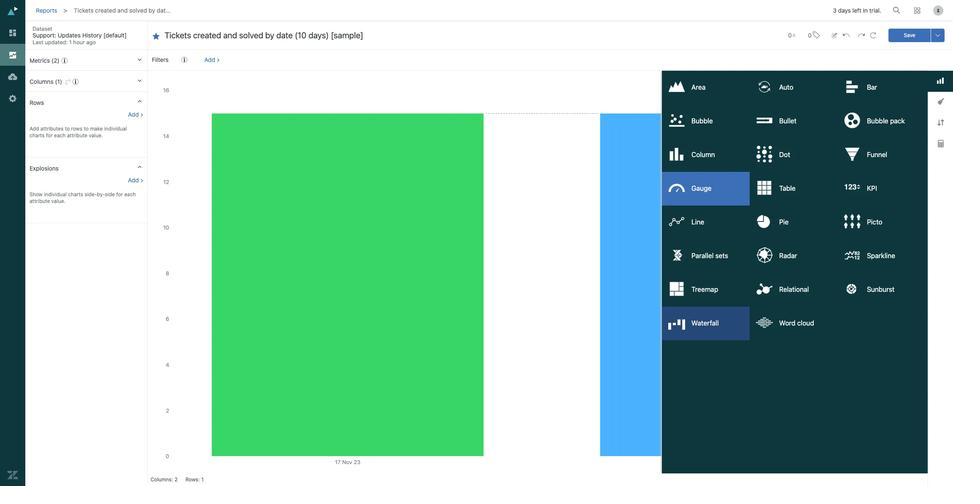 Task type: vqa. For each thing, say whether or not it's contained in the screenshot.
To
yes



Task type: describe. For each thing, give the bounding box(es) containing it.
sunburst
[[867, 286, 895, 294]]

funnel
[[867, 151, 888, 159]]

updates
[[58, 32, 81, 39]]

side
[[105, 192, 115, 198]]

hour
[[73, 39, 85, 46]]

parallel sets
[[692, 252, 728, 260]]

support:
[[32, 32, 56, 39]]

sets
[[715, 252, 728, 260]]

bar
[[867, 84, 877, 91]]

dot
[[779, 151, 790, 159]]

combined shape image
[[937, 98, 944, 105]]

2
[[175, 477, 178, 484]]

1 to from the left
[[65, 126, 70, 132]]

rows:
[[186, 477, 200, 484]]

rows
[[71, 126, 82, 132]]

table
[[779, 185, 796, 192]]

tickets created and solved by dat...
[[74, 7, 171, 14]]

3 days left in trial.
[[833, 7, 882, 14]]

dataset support: updates history [default] last updated: 1 hour ago
[[32, 25, 127, 46]]

(1)
[[55, 78, 62, 85]]

dat...
[[157, 7, 171, 14]]

explosions
[[30, 165, 59, 172]]

side-
[[85, 192, 97, 198]]

zendesk image
[[7, 471, 18, 481]]

days
[[838, 7, 851, 14]]

bubble for bubble
[[692, 117, 713, 125]]

arrows image
[[937, 120, 944, 126]]

(2)
[[51, 57, 59, 64]]

tickets
[[74, 7, 94, 14]]

area
[[692, 84, 706, 91]]

word
[[779, 320, 796, 328]]

attributes
[[40, 126, 64, 132]]

picto
[[867, 219, 883, 226]]

other options image
[[935, 32, 941, 39]]

rows: 1
[[186, 477, 204, 484]]

created
[[95, 7, 116, 14]]

for inside add attributes to rows to make individual charts for each attribute value.
[[46, 133, 53, 139]]

3
[[833, 7, 837, 14]]

show
[[30, 192, 43, 198]]

dashboard image
[[7, 27, 18, 38]]

attribute inside add attributes to rows to make individual charts for each attribute value.
[[67, 133, 87, 139]]

0 for 0 button
[[808, 31, 812, 39]]

save button
[[889, 28, 931, 42]]

sparkline
[[867, 252, 895, 260]]

word cloud
[[779, 320, 814, 328]]

each inside add attributes to rows to make individual charts for each attribute value.
[[54, 133, 66, 139]]

updated:
[[45, 39, 68, 46]]

waterfall
[[692, 320, 719, 328]]

1 vertical spatial 1
[[201, 477, 204, 484]]

for inside show individual charts side-by-side for each attribute value.
[[116, 192, 123, 198]]



Task type: locate. For each thing, give the bounding box(es) containing it.
2 to from the left
[[84, 126, 89, 132]]

bubble
[[692, 117, 713, 125], [867, 117, 889, 125]]

each
[[54, 133, 66, 139], [124, 192, 136, 198]]

open in-app guide image
[[62, 58, 68, 64], [73, 79, 78, 85]]

1 horizontal spatial charts
[[68, 192, 83, 198]]

each down attributes
[[54, 133, 66, 139]]

metrics (2)
[[30, 57, 59, 64]]

metrics
[[30, 57, 50, 64]]

0 horizontal spatial each
[[54, 133, 66, 139]]

individual inside add attributes to rows to make individual charts for each attribute value.
[[104, 126, 127, 132]]

datasets image
[[7, 71, 18, 82]]

cloud
[[797, 320, 814, 328]]

0
[[788, 31, 792, 39], [808, 31, 812, 39]]

bubble pack
[[867, 117, 905, 125]]

1 vertical spatial each
[[124, 192, 136, 198]]

1 horizontal spatial value.
[[89, 133, 103, 139]]

pack
[[890, 117, 905, 125]]

1 vertical spatial value.
[[51, 198, 65, 205]]

attribute
[[67, 133, 87, 139], [30, 198, 50, 205]]

trial.
[[870, 7, 882, 14]]

by
[[149, 7, 155, 14]]

None text field
[[165, 30, 771, 41]]

attribute down show
[[30, 198, 50, 205]]

0 horizontal spatial value.
[[51, 198, 65, 205]]

and
[[117, 7, 128, 14]]

calc image
[[938, 140, 944, 148]]

make
[[90, 126, 103, 132]]

1 horizontal spatial individual
[[104, 126, 127, 132]]

columns: 2
[[151, 477, 178, 484]]

save group
[[889, 28, 945, 42]]

value.
[[89, 133, 103, 139], [51, 198, 65, 205]]

0 vertical spatial each
[[54, 133, 66, 139]]

attribute down the rows
[[67, 133, 87, 139]]

0 vertical spatial open in-app guide image
[[62, 58, 68, 64]]

1 vertical spatial attribute
[[30, 198, 50, 205]]

value. inside add attributes to rows to make individual charts for each attribute value.
[[89, 133, 103, 139]]

1 horizontal spatial attribute
[[67, 133, 87, 139]]

by-
[[97, 192, 105, 198]]

gauge
[[692, 185, 712, 192]]

0 inside button
[[808, 31, 812, 39]]

1 horizontal spatial 1
[[201, 477, 204, 484]]

1 vertical spatial for
[[116, 192, 123, 198]]

for right side
[[116, 192, 123, 198]]

radar
[[779, 252, 797, 260]]

2 0 from the left
[[808, 31, 812, 39]]

1 horizontal spatial bubble
[[867, 117, 889, 125]]

reports image
[[7, 49, 18, 60]]

columns (1)
[[30, 78, 62, 85]]

to left the rows
[[65, 126, 70, 132]]

solved
[[129, 7, 147, 14]]

1 horizontal spatial 0
[[808, 31, 812, 39]]

charts inside add attributes to rows to make individual charts for each attribute value.
[[30, 133, 45, 139]]

attribute inside show individual charts side-by-side for each attribute value.
[[30, 198, 50, 205]]

charts left the side-
[[68, 192, 83, 198]]

bullet
[[779, 117, 797, 125]]

ago
[[86, 39, 96, 46]]

0 horizontal spatial open in-app guide image
[[62, 58, 68, 64]]

add
[[204, 56, 215, 63], [128, 111, 139, 118], [30, 126, 39, 132], [128, 177, 139, 184]]

0 horizontal spatial for
[[46, 133, 53, 139]]

rows
[[30, 99, 44, 106]]

last
[[32, 39, 43, 46]]

value. down make
[[89, 133, 103, 139]]

reports
[[36, 7, 57, 14]]

open in-app guide image right the (2)
[[62, 58, 68, 64]]

0 horizontal spatial attribute
[[30, 198, 50, 205]]

1 horizontal spatial each
[[124, 192, 136, 198]]

columns:
[[151, 477, 173, 484]]

relational
[[779, 286, 809, 294]]

for down attributes
[[46, 133, 53, 139]]

value. down explosions
[[51, 198, 65, 205]]

line
[[692, 219, 704, 226]]

0 inside dropdown button
[[788, 31, 792, 39]]

0 vertical spatial charts
[[30, 133, 45, 139]]

value. inside show individual charts side-by-side for each attribute value.
[[51, 198, 65, 205]]

treemap
[[692, 286, 718, 294]]

0 vertical spatial individual
[[104, 126, 127, 132]]

[default]
[[103, 32, 127, 39]]

1 bubble from the left
[[692, 117, 713, 125]]

individual
[[104, 126, 127, 132], [44, 192, 67, 198]]

bubble for bubble pack
[[867, 117, 889, 125]]

show individual charts side-by-side for each attribute value.
[[30, 192, 136, 205]]

parallel
[[692, 252, 714, 260]]

0 vertical spatial for
[[46, 133, 53, 139]]

1 vertical spatial individual
[[44, 192, 67, 198]]

graph image
[[937, 78, 944, 84]]

Search... field
[[895, 4, 903, 16]]

to
[[65, 126, 70, 132], [84, 126, 89, 132]]

in
[[863, 7, 868, 14]]

admin image
[[7, 93, 18, 104]]

0 horizontal spatial to
[[65, 126, 70, 132]]

for
[[46, 133, 53, 139], [116, 192, 123, 198]]

each inside show individual charts side-by-side for each attribute value.
[[124, 192, 136, 198]]

charts
[[30, 133, 45, 139], [68, 192, 83, 198]]

0 button
[[804, 26, 824, 44]]

0 for 0 dropdown button
[[788, 31, 792, 39]]

history
[[82, 32, 102, 39]]

0 horizontal spatial charts
[[30, 133, 45, 139]]

1 inside dataset support: updates history [default] last updated: 1 hour ago
[[69, 39, 72, 46]]

1 horizontal spatial open in-app guide image
[[73, 79, 78, 85]]

charts down attributes
[[30, 133, 45, 139]]

auto
[[779, 84, 794, 91]]

kpi
[[867, 185, 877, 192]]

2 bubble from the left
[[867, 117, 889, 125]]

0 button
[[784, 27, 799, 44]]

0 vertical spatial 1
[[69, 39, 72, 46]]

save
[[904, 32, 916, 38]]

column
[[692, 151, 715, 159]]

1 vertical spatial charts
[[68, 192, 83, 198]]

to right the rows
[[84, 126, 89, 132]]

0 vertical spatial attribute
[[67, 133, 87, 139]]

pie
[[779, 219, 789, 226]]

0 right 0 dropdown button
[[808, 31, 812, 39]]

charts inside show individual charts side-by-side for each attribute value.
[[68, 192, 83, 198]]

filters
[[152, 56, 169, 63]]

bubble left pack
[[867, 117, 889, 125]]

arrow right14 image
[[140, 27, 148, 35]]

0 left 0 button
[[788, 31, 792, 39]]

1 horizontal spatial for
[[116, 192, 123, 198]]

1 horizontal spatial to
[[84, 126, 89, 132]]

open in-app guide image
[[181, 57, 187, 63]]

individual inside show individual charts side-by-side for each attribute value.
[[44, 192, 67, 198]]

0 horizontal spatial 0
[[788, 31, 792, 39]]

zendesk products image
[[914, 8, 920, 14]]

individual right make
[[104, 126, 127, 132]]

0 horizontal spatial individual
[[44, 192, 67, 198]]

bubble up column
[[692, 117, 713, 125]]

columns
[[30, 78, 53, 85]]

add attributes to rows to make individual charts for each attribute value.
[[30, 126, 127, 139]]

1 0 from the left
[[788, 31, 792, 39]]

0 horizontal spatial bubble
[[692, 117, 713, 125]]

open in-app guide image right (1)
[[73, 79, 78, 85]]

1 right 'rows:'
[[201, 477, 204, 484]]

0 vertical spatial value.
[[89, 133, 103, 139]]

1 left hour
[[69, 39, 72, 46]]

each right side
[[124, 192, 136, 198]]

add inside add attributes to rows to make individual charts for each attribute value.
[[30, 126, 39, 132]]

1
[[69, 39, 72, 46], [201, 477, 204, 484]]

left
[[853, 7, 862, 14]]

0 horizontal spatial 1
[[69, 39, 72, 46]]

dataset
[[32, 25, 52, 32]]

1 vertical spatial open in-app guide image
[[73, 79, 78, 85]]

individual right show
[[44, 192, 67, 198]]



